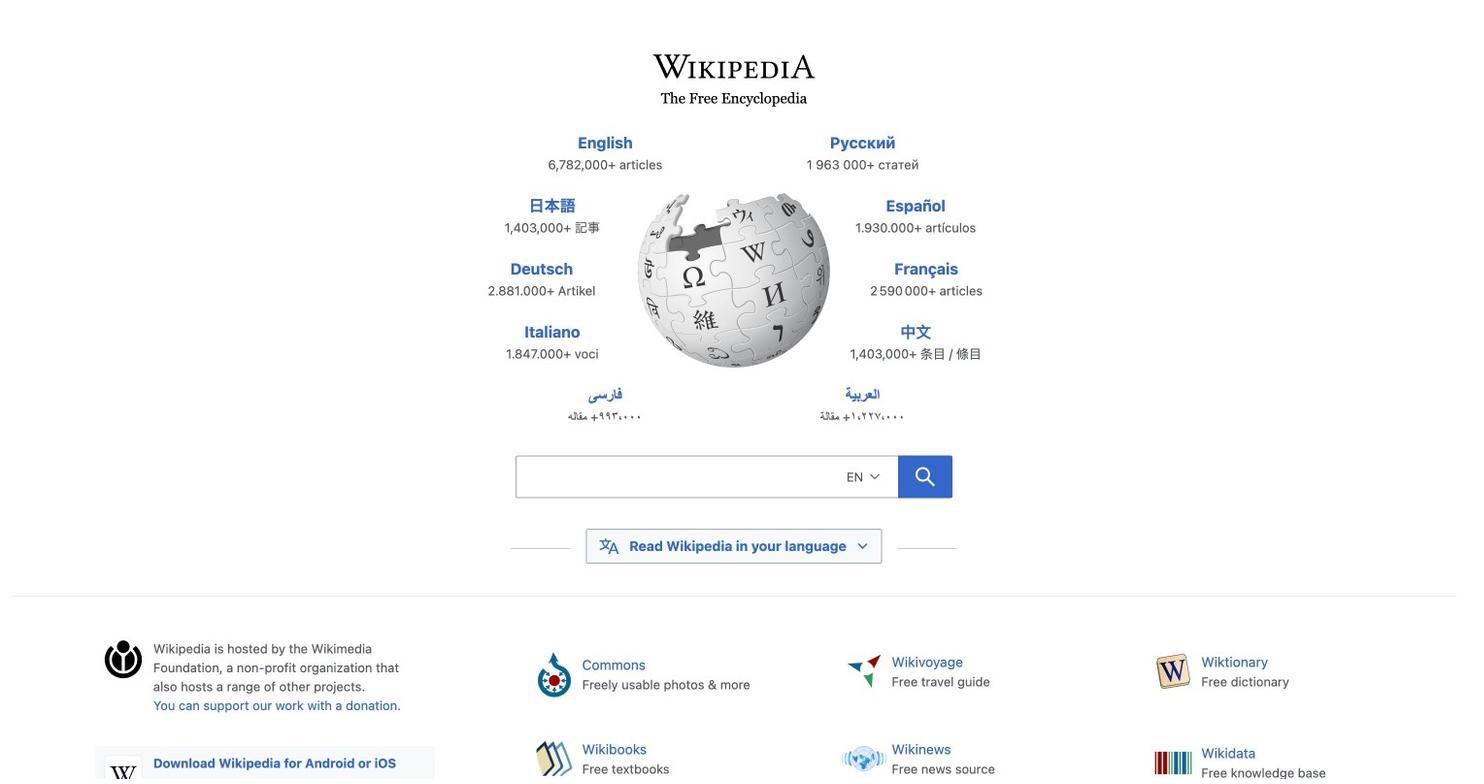 Task type: describe. For each thing, give the bounding box(es) containing it.
top languages element
[[466, 131, 1002, 447]]

wikipedia image
[[637, 192, 831, 370]]



Task type: vqa. For each thing, say whether or not it's contained in the screenshot.
ALL LANGUAGES element
no



Task type: locate. For each thing, give the bounding box(es) containing it.
None search field
[[472, 451, 996, 510], [516, 456, 898, 499], [472, 451, 996, 510], [516, 456, 898, 499]]

other projects element
[[518, 640, 1456, 780]]



